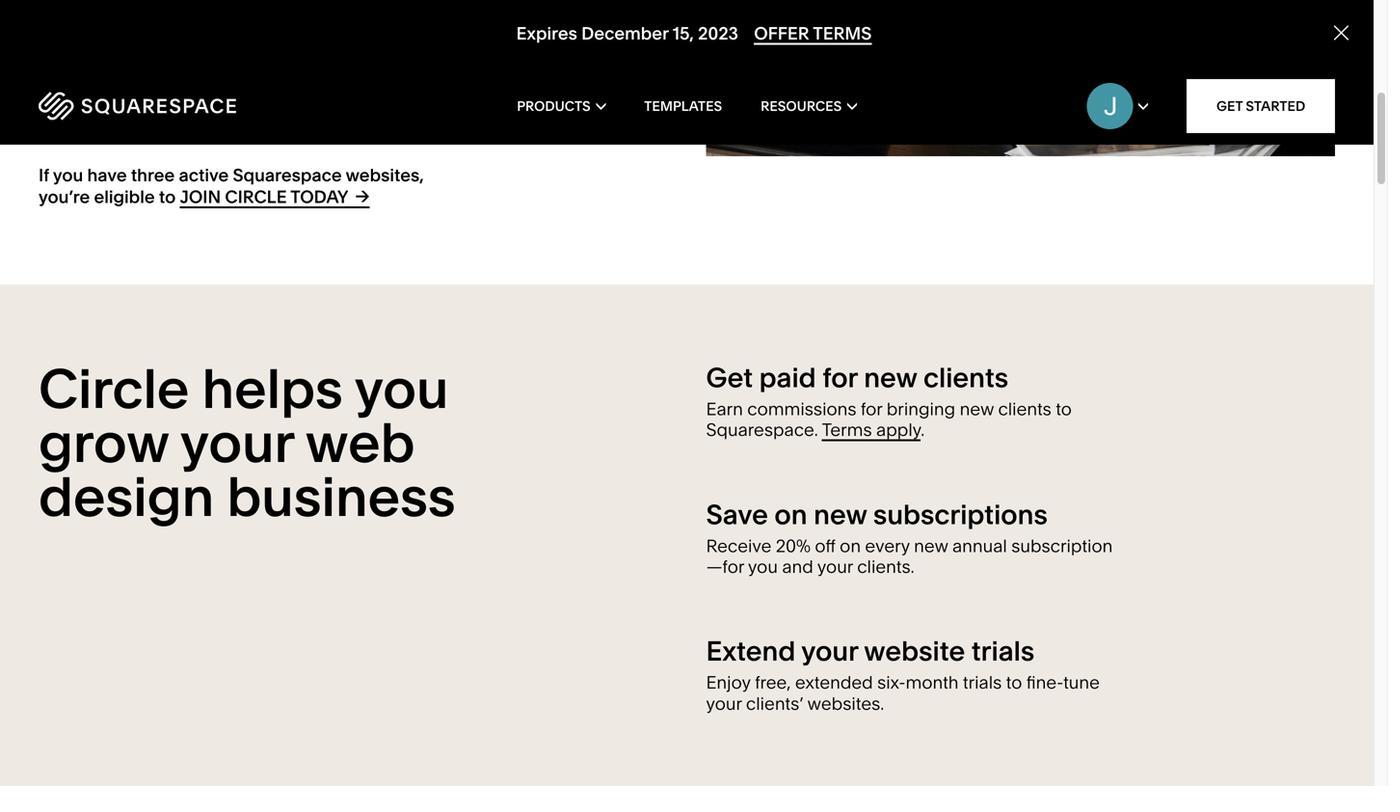 Task type: describe. For each thing, give the bounding box(es) containing it.
circle inside circle helps you grow your web design business
[[39, 355, 189, 422]]

new down subscriptions
[[914, 535, 949, 556]]

terms apply link
[[822, 419, 921, 441]]

—for
[[706, 556, 745, 577]]

save
[[706, 498, 769, 531]]

new up off
[[814, 498, 867, 531]]

to inside the extend your website trials enjoy free, extended six-month trials to fine-tune your clients' websites.
[[1007, 672, 1023, 693]]

earn commissions for bringing new clients to squarespace.
[[706, 398, 1072, 440]]

eligible
[[94, 186, 155, 207]]

websites.
[[808, 693, 885, 714]]

0 horizontal spatial on
[[775, 498, 808, 531]]

for for bringing
[[861, 398, 883, 420]]

receive
[[706, 535, 772, 556]]

expires
[[517, 23, 578, 44]]

clients'
[[746, 693, 804, 714]]

you inside circle helps you grow your web design business
[[355, 355, 449, 422]]

apply
[[877, 419, 921, 440]]

annual
[[953, 535, 1008, 556]]

have
[[87, 164, 127, 185]]

business
[[227, 463, 456, 530]]

squarespace logo link
[[39, 92, 298, 121]]

commissions
[[748, 398, 857, 420]]

expires december 15, 2023
[[517, 23, 739, 44]]

offer
[[754, 23, 810, 44]]

your inside circle helps you grow your web design business
[[180, 409, 294, 476]]

2023
[[698, 23, 739, 44]]

→
[[355, 185, 370, 206]]

extend
[[706, 635, 796, 667]]

web
[[306, 409, 415, 476]]

squarespace.
[[706, 419, 819, 440]]

extend your website trials enjoy free, extended six-month trials to fine-tune your clients' websites.
[[706, 635, 1100, 714]]

15,
[[673, 23, 694, 44]]

terms inside 'link'
[[813, 23, 872, 44]]

join
[[180, 186, 221, 207]]

design
[[39, 463, 214, 530]]

you inside if you have three active squarespace websites, you're eligible to
[[53, 164, 83, 185]]

get for get started
[[1217, 98, 1243, 114]]

new up the earn commissions for bringing new clients to squarespace.
[[864, 361, 918, 394]]

squarespace logo image
[[39, 92, 236, 121]]

terms apply .
[[822, 419, 925, 440]]

clients inside the earn commissions for bringing new clients to squarespace.
[[999, 398, 1052, 420]]

tune
[[1064, 672, 1100, 693]]

paid
[[760, 361, 817, 394]]

0 vertical spatial trials
[[972, 635, 1035, 667]]

to inside if you have three active squarespace websites, you're eligible to
[[159, 186, 176, 207]]

subscription
[[1012, 535, 1113, 556]]

you inside save on new subscriptions receive 20% off on every new annual subscription —for you and your clients.
[[748, 556, 778, 577]]

circle inside join circle today →
[[225, 186, 287, 207]]

to inside the earn commissions for bringing new clients to squarespace.
[[1056, 398, 1072, 420]]

active
[[179, 164, 229, 185]]

off
[[815, 535, 836, 556]]



Task type: vqa. For each thing, say whether or not it's contained in the screenshot.
active
yes



Task type: locate. For each thing, give the bounding box(es) containing it.
get up earn
[[706, 361, 753, 394]]

1 vertical spatial on
[[840, 535, 861, 556]]

you're
[[39, 186, 90, 207]]

save on new subscriptions receive 20% off on every new annual subscription —for you and your clients.
[[706, 498, 1113, 577]]

0 vertical spatial get
[[1217, 98, 1243, 114]]

trials
[[972, 635, 1035, 667], [963, 672, 1002, 693]]

every
[[866, 535, 910, 556]]

to
[[159, 186, 176, 207], [1056, 398, 1072, 420], [1007, 672, 1023, 693]]

terms right offer
[[813, 23, 872, 44]]

0 vertical spatial for
[[823, 361, 858, 394]]

0 horizontal spatial you
[[53, 164, 83, 185]]

you
[[53, 164, 83, 185], [355, 355, 449, 422], [748, 556, 778, 577]]

if you have three active squarespace websites, you're eligible to
[[39, 164, 424, 207]]

december
[[582, 23, 669, 44]]

0 vertical spatial circle
[[225, 186, 287, 207]]

your inside save on new subscriptions receive 20% off on every new annual subscription —for you and your clients.
[[818, 556, 853, 577]]

for for new
[[823, 361, 858, 394]]

grow
[[39, 409, 169, 476]]

get for get paid for new clients
[[706, 361, 753, 394]]

clients
[[924, 361, 1009, 394], [999, 398, 1052, 420]]

for
[[823, 361, 858, 394], [861, 398, 883, 420]]

today
[[291, 186, 348, 207]]

and
[[783, 556, 814, 577]]

free,
[[755, 672, 791, 693]]

1 horizontal spatial for
[[861, 398, 883, 420]]

clients.
[[858, 556, 915, 577]]

0 horizontal spatial get
[[706, 361, 753, 394]]

1 horizontal spatial get
[[1217, 98, 1243, 114]]

1 vertical spatial for
[[861, 398, 883, 420]]

subscriptions
[[874, 498, 1048, 531]]

1 horizontal spatial circle
[[225, 186, 287, 207]]

terms left 'apply'
[[822, 419, 873, 440]]

get left started
[[1217, 98, 1243, 114]]

on right off
[[840, 535, 861, 556]]

0 vertical spatial to
[[159, 186, 176, 207]]

for inside the earn commissions for bringing new clients to squarespace.
[[861, 398, 883, 420]]

1 vertical spatial get
[[706, 361, 753, 394]]

six-
[[878, 672, 906, 693]]

0 horizontal spatial to
[[159, 186, 176, 207]]

new right bringing
[[960, 398, 994, 420]]

0 vertical spatial you
[[53, 164, 83, 185]]

0 vertical spatial terms
[[813, 23, 872, 44]]

products
[[517, 98, 591, 114]]

helps
[[202, 355, 343, 422]]

offer terms
[[754, 23, 872, 44]]

enjoy
[[706, 672, 751, 693]]

on up 20%
[[775, 498, 808, 531]]

0 horizontal spatial circle
[[39, 355, 189, 422]]

earn
[[706, 398, 744, 420]]

1 vertical spatial circle
[[39, 355, 189, 422]]

.
[[921, 419, 925, 440]]

get paid for new clients
[[706, 361, 1009, 394]]

1 horizontal spatial to
[[1007, 672, 1023, 693]]

resources button
[[761, 68, 857, 145]]

website
[[864, 635, 966, 667]]

1 horizontal spatial you
[[355, 355, 449, 422]]

offer terms link
[[754, 23, 872, 45]]

2 horizontal spatial to
[[1056, 398, 1072, 420]]

join circle today →
[[180, 185, 370, 207]]

2 vertical spatial you
[[748, 556, 778, 577]]

1 vertical spatial you
[[355, 355, 449, 422]]

on
[[775, 498, 808, 531], [840, 535, 861, 556]]

websites,
[[346, 164, 424, 185]]

get started
[[1217, 98, 1306, 114]]

1 vertical spatial terms
[[822, 419, 873, 440]]

resources
[[761, 98, 842, 114]]

circle helps you grow your web design business
[[39, 355, 456, 530]]

your
[[180, 409, 294, 476], [818, 556, 853, 577], [802, 635, 859, 667], [706, 693, 742, 714]]

get started link
[[1187, 79, 1336, 133]]

templates link
[[645, 68, 723, 145]]

new
[[864, 361, 918, 394], [960, 398, 994, 420], [814, 498, 867, 531], [914, 535, 949, 556]]

0 vertical spatial on
[[775, 498, 808, 531]]

2 vertical spatial to
[[1007, 672, 1023, 693]]

month
[[906, 672, 959, 693]]

trials up the fine-
[[972, 635, 1035, 667]]

extended
[[796, 672, 874, 693]]

get
[[1217, 98, 1243, 114], [706, 361, 753, 394]]

0 vertical spatial clients
[[924, 361, 1009, 394]]

1 vertical spatial to
[[1056, 398, 1072, 420]]

1 vertical spatial clients
[[999, 398, 1052, 420]]

templates
[[645, 98, 723, 114]]

started
[[1247, 98, 1306, 114]]

2 horizontal spatial you
[[748, 556, 778, 577]]

squarespace
[[233, 164, 342, 185]]

if
[[39, 164, 49, 185]]

for up 'commissions'
[[823, 361, 858, 394]]

three
[[131, 164, 175, 185]]

trials right month
[[963, 672, 1002, 693]]

0 horizontal spatial for
[[823, 361, 858, 394]]

20%
[[776, 535, 811, 556]]

circle
[[225, 186, 287, 207], [39, 355, 189, 422]]

fine-
[[1027, 672, 1064, 693]]

terms
[[813, 23, 872, 44], [822, 419, 873, 440]]

for down get paid for new clients at the right of the page
[[861, 398, 883, 420]]

products button
[[517, 68, 606, 145]]

1 horizontal spatial on
[[840, 535, 861, 556]]

1 vertical spatial trials
[[963, 672, 1002, 693]]

new inside the earn commissions for bringing new clients to squarespace.
[[960, 398, 994, 420]]

bringing
[[887, 398, 956, 420]]



